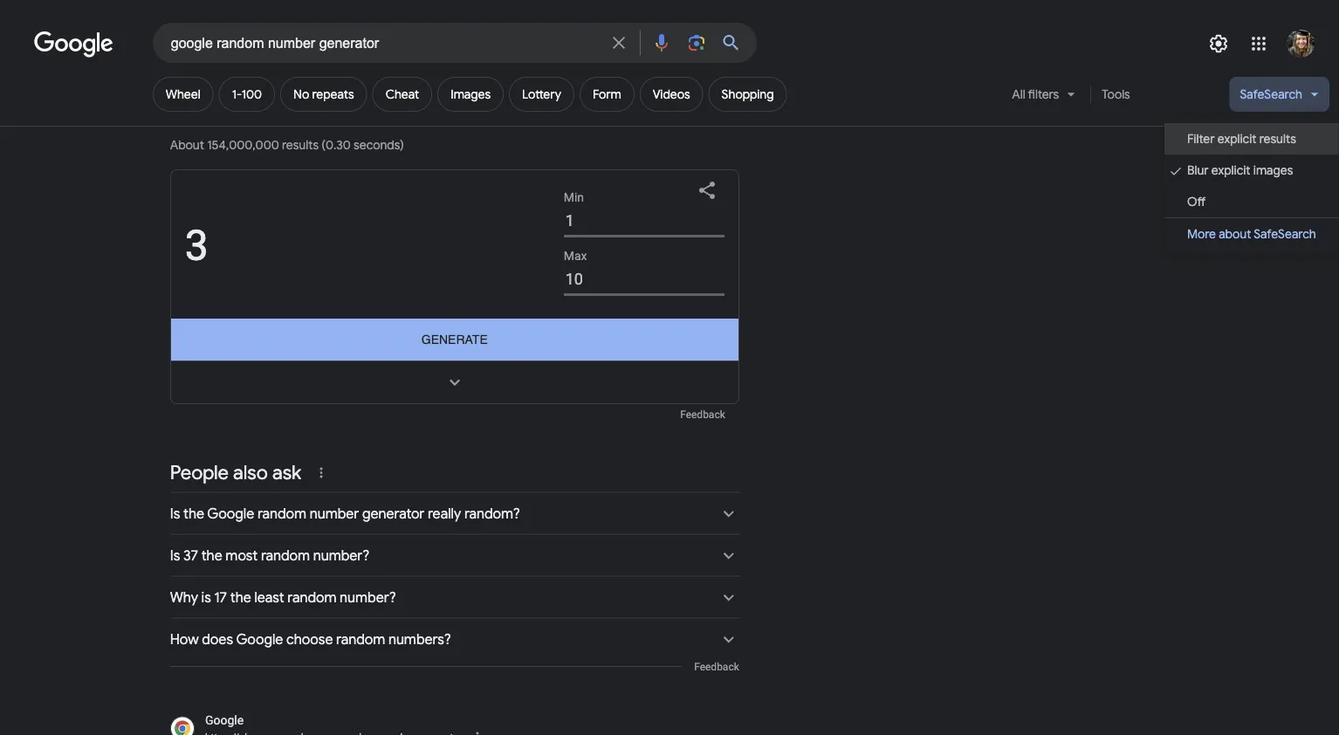 Task type: describe. For each thing, give the bounding box(es) containing it.
add cheat element
[[386, 86, 419, 102]]

tools
[[1102, 86, 1131, 102]]

wheel link
[[153, 77, 214, 112]]

add form element
[[593, 86, 622, 102]]

images
[[451, 86, 491, 102]]

no repeats link
[[280, 77, 367, 112]]

Search search field
[[171, 33, 598, 55]]

filters
[[1029, 86, 1060, 102]]

add 1-100 element
[[232, 86, 262, 102]]

shopping link
[[709, 77, 787, 112]]

search by voice image
[[651, 32, 672, 53]]

tools button
[[1095, 77, 1139, 112]]

lottery link
[[509, 77, 575, 112]]

1 vertical spatial safesearch
[[1254, 226, 1317, 242]]

people also ask
[[170, 461, 301, 485]]

safesearch button
[[1230, 77, 1330, 119]]

3
[[185, 222, 208, 271]]

no repeats
[[294, 86, 354, 102]]

about 154,000,000 results (0.30 seconds)
[[170, 138, 407, 153]]

(0.30
[[322, 138, 351, 153]]

all filters button
[[1002, 77, 1089, 119]]

seconds)
[[354, 138, 404, 153]]

google image
[[34, 31, 114, 58]]

about
[[1219, 226, 1252, 242]]

explicit for filter
[[1218, 131, 1257, 147]]

google
[[205, 713, 244, 728]]

videos
[[653, 86, 691, 102]]

off link
[[1165, 186, 1340, 217]]

min
[[564, 190, 584, 204]]

0 vertical spatial feedback button
[[681, 408, 726, 422]]

form
[[593, 86, 622, 102]]

images link
[[438, 77, 504, 112]]

max
[[564, 249, 587, 263]]

explicit for blur
[[1212, 162, 1251, 178]]

0 vertical spatial feedback
[[681, 409, 726, 421]]

1 vertical spatial feedback button
[[695, 660, 740, 674]]

safesearch inside dropdown button
[[1241, 86, 1303, 102]]

search by image image
[[686, 32, 707, 53]]

form link
[[580, 77, 635, 112]]

no
[[294, 86, 309, 102]]



Task type: vqa. For each thing, say whether or not it's contained in the screenshot.
Off link
yes



Task type: locate. For each thing, give the bounding box(es) containing it.
1 vertical spatial feedback
[[695, 661, 740, 673]]

wheel
[[166, 86, 201, 102]]

generate button
[[171, 319, 739, 361]]

1-100
[[232, 86, 262, 102]]

None number field
[[564, 207, 725, 238], [564, 266, 725, 296], [564, 207, 725, 238], [564, 266, 725, 296]]

blur explicit images
[[1188, 162, 1294, 178]]

1 vertical spatial explicit
[[1212, 162, 1251, 178]]

1-100 link
[[219, 77, 275, 112]]

explicit up blur explicit images
[[1218, 131, 1257, 147]]

results
[[1260, 131, 1297, 147], [282, 138, 319, 153]]

repeats
[[312, 86, 354, 102]]

cheat
[[386, 86, 419, 102]]

also
[[233, 461, 268, 485]]

None text field
[[205, 730, 463, 735]]

results up images
[[1260, 131, 1297, 147]]

safesearch down off link
[[1254, 226, 1317, 242]]

feedback
[[681, 409, 726, 421], [695, 661, 740, 673]]

shopping
[[722, 86, 774, 102]]

results for 154,000,000
[[282, 138, 319, 153]]

blur
[[1188, 162, 1209, 178]]

all filters
[[1013, 86, 1060, 102]]

filter explicit results
[[1188, 131, 1297, 147]]

0 vertical spatial safesearch
[[1241, 86, 1303, 102]]

about
[[170, 138, 204, 153]]

None text field
[[332, 731, 463, 735]]

add wheel element
[[166, 86, 201, 102]]

cheat link
[[373, 77, 433, 112]]

results left (0.30
[[282, 138, 319, 153]]

add lottery element
[[522, 86, 562, 102]]

images
[[1254, 162, 1294, 178]]

menu
[[1165, 119, 1340, 254]]

menu containing filter explicit results
[[1165, 119, 1340, 254]]

1-
[[232, 86, 242, 102]]

None search field
[[0, 22, 757, 63]]

all
[[1013, 86, 1026, 102]]

lottery
[[522, 86, 562, 102]]

explicit
[[1218, 131, 1257, 147], [1212, 162, 1251, 178]]

filter explicit results link
[[1165, 123, 1340, 155]]

explicit right 'blur'
[[1212, 162, 1251, 178]]

100
[[242, 86, 262, 102]]

generate
[[422, 333, 488, 347]]

add no repeats element
[[294, 86, 354, 102]]

0 vertical spatial explicit
[[1218, 131, 1257, 147]]

videos link
[[640, 77, 704, 112]]

1 horizontal spatial results
[[1260, 131, 1297, 147]]

feedback button
[[681, 408, 726, 422], [695, 660, 740, 674]]

off
[[1188, 194, 1207, 210]]

filter
[[1188, 131, 1215, 147]]

more
[[1188, 226, 1217, 242]]

0 horizontal spatial results
[[282, 138, 319, 153]]

ask
[[273, 461, 301, 485]]

more about safesearch
[[1188, 226, 1317, 242]]

safesearch
[[1241, 86, 1303, 102], [1254, 226, 1317, 242]]

more about safesearch link
[[1165, 218, 1340, 250]]

safesearch up filter explicit results link
[[1241, 86, 1303, 102]]

blur explicit images link
[[1165, 155, 1340, 186]]

154,000,000
[[207, 138, 279, 153]]

add images element
[[451, 86, 491, 102]]

results for explicit
[[1260, 131, 1297, 147]]

people
[[170, 461, 229, 485]]



